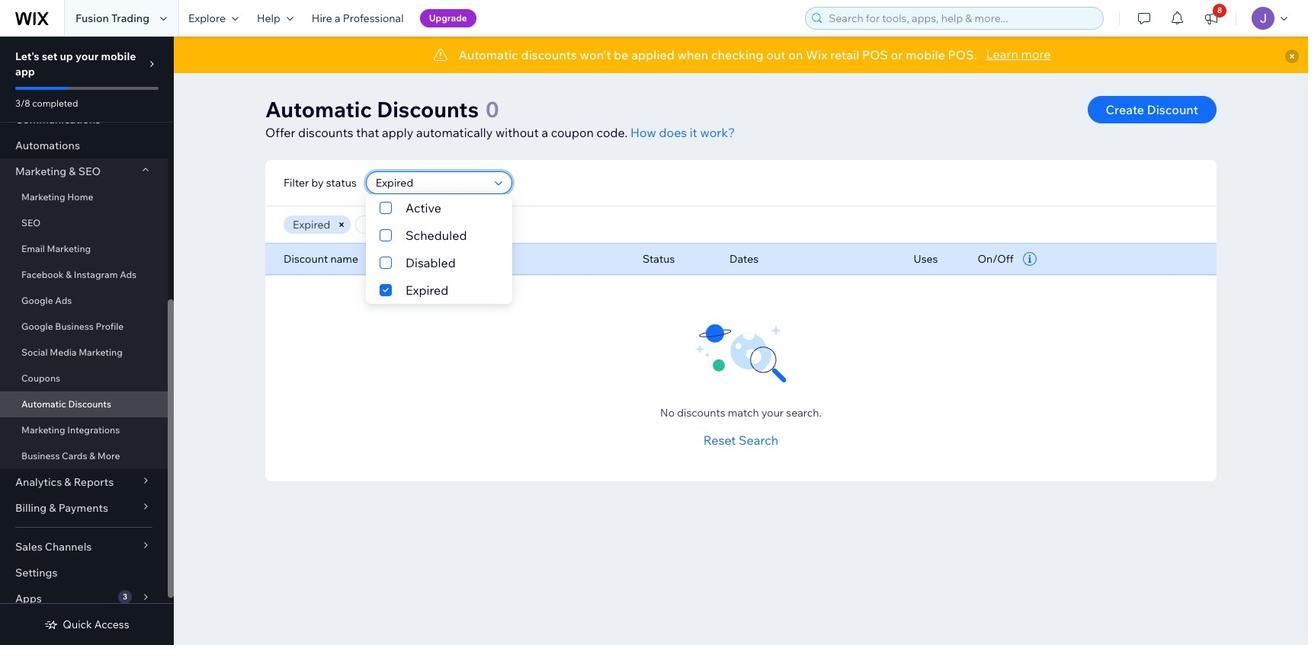 Task type: locate. For each thing, give the bounding box(es) containing it.
help
[[257, 11, 280, 25]]

0 horizontal spatial discounts
[[68, 399, 111, 410]]

discount name
[[284, 252, 358, 266]]

hire a professional
[[312, 11, 404, 25]]

&
[[69, 165, 76, 178], [66, 269, 72, 281], [89, 451, 95, 462], [64, 476, 71, 489], [49, 502, 56, 515]]

reset search
[[704, 433, 778, 448]]

offer up filter
[[265, 125, 295, 140]]

coupons
[[21, 373, 60, 384]]

0 horizontal spatial a
[[335, 11, 341, 25]]

reset
[[704, 433, 736, 448]]

google for google business profile
[[21, 321, 53, 332]]

help button
[[248, 0, 303, 37]]

fusion
[[75, 11, 109, 25]]

0 vertical spatial seo
[[78, 165, 101, 178]]

seo link
[[0, 210, 168, 236]]

google
[[21, 295, 53, 306], [21, 321, 53, 332]]

& inside dropdown button
[[49, 502, 56, 515]]

quick
[[63, 618, 92, 632]]

0 vertical spatial discount
[[1147, 102, 1198, 117]]

mobile right or
[[906, 47, 945, 63]]

automatic down "coupons"
[[21, 399, 66, 410]]

1 horizontal spatial offer
[[459, 252, 485, 266]]

0 vertical spatial business
[[55, 321, 94, 332]]

billing & payments
[[15, 502, 108, 515]]

explore
[[188, 11, 226, 25]]

1 vertical spatial your
[[762, 406, 784, 420]]

automatic inside automatic discounts link
[[21, 399, 66, 410]]

1 vertical spatial discounts
[[68, 399, 111, 410]]

0 horizontal spatial expired
[[293, 218, 330, 232]]

ads up google business profile
[[55, 295, 72, 306]]

0 vertical spatial discounts
[[377, 96, 479, 123]]

google for google ads
[[21, 295, 53, 306]]

coupons link
[[0, 366, 168, 392]]

1 horizontal spatial a
[[542, 125, 548, 140]]

0 horizontal spatial mobile
[[101, 50, 136, 63]]

automatic down upgrade button
[[459, 47, 518, 63]]

discounts
[[377, 96, 479, 123], [68, 399, 111, 410]]

discounts inside sidebar "element"
[[68, 399, 111, 410]]

1 vertical spatial a
[[542, 125, 548, 140]]

reports
[[74, 476, 114, 489]]

automatic inside automatic discounts 0 offer discounts that apply automatically without a coupon code. how does it work?
[[265, 96, 372, 123]]

google up social
[[21, 321, 53, 332]]

discounts for automatic
[[521, 47, 577, 63]]

integrations
[[67, 425, 120, 436]]

2 horizontal spatial discounts
[[677, 406, 725, 420]]

your for mobile
[[75, 50, 99, 63]]

0 horizontal spatial discount
[[284, 252, 328, 266]]

1 google from the top
[[21, 295, 53, 306]]

discounts up automatically
[[377, 96, 479, 123]]

1 vertical spatial google
[[21, 321, 53, 332]]

1 vertical spatial automatic
[[265, 96, 372, 123]]

1 vertical spatial discounts
[[298, 125, 353, 140]]

work?
[[700, 125, 735, 140]]

your right match
[[762, 406, 784, 420]]

mobile down fusion trading on the top
[[101, 50, 136, 63]]

social media marketing
[[21, 347, 123, 358]]

your inside let's set up your mobile app
[[75, 50, 99, 63]]

& inside popup button
[[64, 476, 71, 489]]

1 horizontal spatial your
[[762, 406, 784, 420]]

filter
[[284, 176, 309, 190]]

1 horizontal spatial seo
[[78, 165, 101, 178]]

0 vertical spatial discounts
[[521, 47, 577, 63]]

seo up the marketing home link
[[78, 165, 101, 178]]

clear button
[[355, 216, 401, 234]]

automatic
[[459, 47, 518, 63], [265, 96, 372, 123], [21, 399, 66, 410]]

google down facebook
[[21, 295, 53, 306]]

2 horizontal spatial automatic
[[459, 47, 518, 63]]

discount left name
[[284, 252, 328, 266]]

marketing down profile
[[79, 347, 123, 358]]

your for search.
[[762, 406, 784, 420]]

how does it work? link
[[630, 123, 735, 142]]

1 horizontal spatial discounts
[[521, 47, 577, 63]]

mobile inside let's set up your mobile app
[[101, 50, 136, 63]]

& left more
[[89, 451, 95, 462]]

0 vertical spatial your
[[75, 50, 99, 63]]

0 vertical spatial offer
[[265, 125, 295, 140]]

business up analytics
[[21, 451, 60, 462]]

0 horizontal spatial offer
[[265, 125, 295, 140]]

communications button
[[0, 107, 168, 133]]

3/8
[[15, 98, 30, 109]]

2 vertical spatial discounts
[[677, 406, 725, 420]]

business cards & more link
[[0, 444, 168, 470]]

business cards & more
[[21, 451, 120, 462]]

1 horizontal spatial expired
[[406, 283, 449, 298]]

channels
[[45, 540, 92, 554]]

marketing for home
[[21, 191, 65, 203]]

Disabled checkbox
[[366, 249, 512, 277]]

uses
[[914, 252, 938, 266]]

expired inside option
[[406, 283, 449, 298]]

discount right create
[[1147, 102, 1198, 117]]

marketing & seo
[[15, 165, 101, 178]]

0 horizontal spatial discounts
[[298, 125, 353, 140]]

alert
[[174, 37, 1308, 73]]

marketing integrations link
[[0, 418, 168, 444]]

let's set up your mobile app
[[15, 50, 136, 79]]

0 horizontal spatial your
[[75, 50, 99, 63]]

marketing for integrations
[[21, 425, 65, 436]]

cards
[[62, 451, 87, 462]]

marketing home link
[[0, 184, 168, 210]]

1 horizontal spatial mobile
[[906, 47, 945, 63]]

& inside popup button
[[69, 165, 76, 178]]

0 vertical spatial automatic
[[459, 47, 518, 63]]

discounts up integrations
[[68, 399, 111, 410]]

upgrade button
[[420, 9, 476, 27]]

pos
[[862, 47, 888, 63]]

1 horizontal spatial discounts
[[377, 96, 479, 123]]

automatic discounts won't be applied when checking out on wix retail pos or mobile pos.
[[459, 47, 977, 63]]

sidebar element
[[0, 0, 174, 646]]

communications
[[15, 113, 101, 127]]

expired
[[293, 218, 330, 232], [406, 283, 449, 298]]

marketing inside popup button
[[15, 165, 66, 178]]

1 vertical spatial expired
[[406, 283, 449, 298]]

2 google from the top
[[21, 321, 53, 332]]

status
[[643, 252, 675, 266]]

expired down disabled
[[406, 283, 449, 298]]

automatic discounts
[[21, 399, 111, 410]]

fusion trading
[[75, 11, 149, 25]]

billing
[[15, 502, 47, 515]]

a right hire
[[335, 11, 341, 25]]

applied
[[631, 47, 675, 63]]

& left reports
[[64, 476, 71, 489]]

coupon
[[551, 125, 594, 140]]

email
[[21, 243, 45, 255]]

Select... field
[[371, 172, 490, 194]]

marketing down automatic discounts
[[21, 425, 65, 436]]

automatic up that
[[265, 96, 372, 123]]

seo inside popup button
[[78, 165, 101, 178]]

1 horizontal spatial automatic
[[265, 96, 372, 123]]

instagram
[[74, 269, 118, 281]]

app
[[15, 65, 35, 79]]

& right facebook
[[66, 269, 72, 281]]

2 vertical spatial automatic
[[21, 399, 66, 410]]

list box
[[366, 194, 512, 304]]

seo up email
[[21, 217, 41, 229]]

automatic discounts link
[[0, 392, 168, 418]]

marketing down automations on the top of the page
[[15, 165, 66, 178]]

0 vertical spatial google
[[21, 295, 53, 306]]

& right the 'billing'
[[49, 502, 56, 515]]

won't
[[580, 47, 611, 63]]

offer inside automatic discounts 0 offer discounts that apply automatically without a coupon code. how does it work?
[[265, 125, 295, 140]]

match
[[728, 406, 759, 420]]

media
[[50, 347, 77, 358]]

apps
[[15, 592, 42, 606]]

expired up the discount name
[[293, 218, 330, 232]]

automations link
[[0, 133, 168, 159]]

professional
[[343, 11, 404, 25]]

marketing down marketing & seo
[[21, 191, 65, 203]]

google business profile
[[21, 321, 124, 332]]

analytics & reports
[[15, 476, 114, 489]]

more
[[97, 451, 120, 462]]

your right up
[[75, 50, 99, 63]]

quick access button
[[44, 618, 129, 632]]

ads right the instagram
[[120, 269, 137, 281]]

ads
[[120, 269, 137, 281], [55, 295, 72, 306]]

pos.
[[948, 47, 977, 63]]

discounts for automatic discounts 0 offer discounts that apply automatically without a coupon code. how does it work?
[[377, 96, 479, 123]]

discounts left won't
[[521, 47, 577, 63]]

0 horizontal spatial seo
[[21, 217, 41, 229]]

1 horizontal spatial ads
[[120, 269, 137, 281]]

profile
[[96, 321, 124, 332]]

settings link
[[0, 560, 168, 586]]

discount
[[1147, 102, 1198, 117], [284, 252, 328, 266]]

it
[[690, 125, 697, 140]]

0 vertical spatial a
[[335, 11, 341, 25]]

1 vertical spatial ads
[[55, 295, 72, 306]]

business up the social media marketing
[[55, 321, 94, 332]]

automatic discounts 0 offer discounts that apply automatically without a coupon code. how does it work?
[[265, 96, 735, 140]]

discounts inside alert
[[521, 47, 577, 63]]

0 horizontal spatial automatic
[[21, 399, 66, 410]]

discounts up reset
[[677, 406, 725, 420]]

& up home
[[69, 165, 76, 178]]

discounts left that
[[298, 125, 353, 140]]

mobile
[[906, 47, 945, 63], [101, 50, 136, 63]]

discounts inside automatic discounts 0 offer discounts that apply automatically without a coupon code. how does it work?
[[377, 96, 479, 123]]

clear
[[367, 219, 390, 230]]

offer down scheduled checkbox
[[459, 252, 485, 266]]

discounts for automatic discounts
[[68, 399, 111, 410]]

a left coupon
[[542, 125, 548, 140]]

reset search button
[[704, 431, 778, 450]]

1 horizontal spatial discount
[[1147, 102, 1198, 117]]



Task type: vqa. For each thing, say whether or not it's contained in the screenshot.
the rightmost Expired
yes



Task type: describe. For each thing, give the bounding box(es) containing it.
set
[[42, 50, 57, 63]]

marketing integrations
[[21, 425, 120, 436]]

1 vertical spatial business
[[21, 451, 60, 462]]

& for seo
[[69, 165, 76, 178]]

discounts inside automatic discounts 0 offer discounts that apply automatically without a coupon code. how does it work?
[[298, 125, 353, 140]]

8
[[1217, 5, 1222, 15]]

& for reports
[[64, 476, 71, 489]]

trading
[[111, 11, 149, 25]]

retail
[[830, 47, 859, 63]]

0 vertical spatial expired
[[293, 218, 330, 232]]

google business profile link
[[0, 314, 168, 340]]

automations
[[15, 139, 80, 152]]

google ads link
[[0, 288, 168, 314]]

list box containing active
[[366, 194, 512, 304]]

discount inside button
[[1147, 102, 1198, 117]]

0 vertical spatial ads
[[120, 269, 137, 281]]

be
[[614, 47, 629, 63]]

marketing home
[[21, 191, 93, 203]]

apply
[[382, 125, 413, 140]]

without
[[495, 125, 539, 140]]

home
[[67, 191, 93, 203]]

more
[[1021, 47, 1051, 62]]

social
[[21, 347, 48, 358]]

learn more link
[[986, 45, 1051, 63]]

Active checkbox
[[366, 194, 512, 222]]

hire
[[312, 11, 332, 25]]

how
[[630, 125, 656, 140]]

3
[[123, 592, 127, 602]]

out
[[766, 47, 786, 63]]

that
[[356, 125, 379, 140]]

& for instagram
[[66, 269, 72, 281]]

sales channels button
[[0, 534, 168, 560]]

Search for tools, apps, help & more... field
[[824, 8, 1099, 29]]

on
[[788, 47, 803, 63]]

status
[[326, 176, 357, 190]]

access
[[94, 618, 129, 632]]

analytics
[[15, 476, 62, 489]]

let's
[[15, 50, 39, 63]]

1 vertical spatial discount
[[284, 252, 328, 266]]

marketing up facebook & instagram ads
[[47, 243, 91, 255]]

marketing & seo button
[[0, 159, 168, 184]]

up
[[60, 50, 73, 63]]

sales channels
[[15, 540, 92, 554]]

marketing for &
[[15, 165, 66, 178]]

facebook & instagram ads
[[21, 269, 137, 281]]

completed
[[32, 98, 78, 109]]

dates
[[730, 252, 759, 266]]

scheduled
[[406, 228, 467, 243]]

8 button
[[1195, 0, 1228, 37]]

create discount button
[[1087, 96, 1217, 123]]

learn
[[986, 47, 1018, 62]]

& for payments
[[49, 502, 56, 515]]

on/off
[[978, 252, 1014, 266]]

Scheduled checkbox
[[366, 222, 512, 249]]

disabled
[[406, 255, 456, 271]]

1 vertical spatial offer
[[459, 252, 485, 266]]

settings
[[15, 566, 58, 580]]

facebook
[[21, 269, 64, 281]]

active
[[406, 200, 441, 216]]

wix
[[806, 47, 828, 63]]

analytics & reports button
[[0, 470, 168, 496]]

by
[[311, 176, 324, 190]]

no
[[660, 406, 675, 420]]

name
[[330, 252, 358, 266]]

quick access
[[63, 618, 129, 632]]

learn more
[[986, 47, 1051, 62]]

google ads
[[21, 295, 72, 306]]

does
[[659, 125, 687, 140]]

discounts for no
[[677, 406, 725, 420]]

a inside automatic discounts 0 offer discounts that apply automatically without a coupon code. how does it work?
[[542, 125, 548, 140]]

automatic for 0
[[265, 96, 372, 123]]

hire a professional link
[[303, 0, 413, 37]]

email marketing link
[[0, 236, 168, 262]]

social media marketing link
[[0, 340, 168, 366]]

upgrade
[[429, 12, 467, 24]]

create
[[1106, 102, 1144, 117]]

Expired checkbox
[[366, 277, 512, 304]]

1 vertical spatial seo
[[21, 217, 41, 229]]

facebook & instagram ads link
[[0, 262, 168, 288]]

0
[[486, 96, 499, 123]]

search.
[[786, 406, 822, 420]]

code.
[[597, 125, 628, 140]]

create discount
[[1106, 102, 1198, 117]]

sales
[[15, 540, 42, 554]]

search
[[739, 433, 778, 448]]

or
[[891, 47, 903, 63]]

automatic for won't
[[459, 47, 518, 63]]

alert containing learn more
[[174, 37, 1308, 73]]

filter by status
[[284, 176, 357, 190]]

0 horizontal spatial ads
[[55, 295, 72, 306]]

billing & payments button
[[0, 496, 168, 521]]



